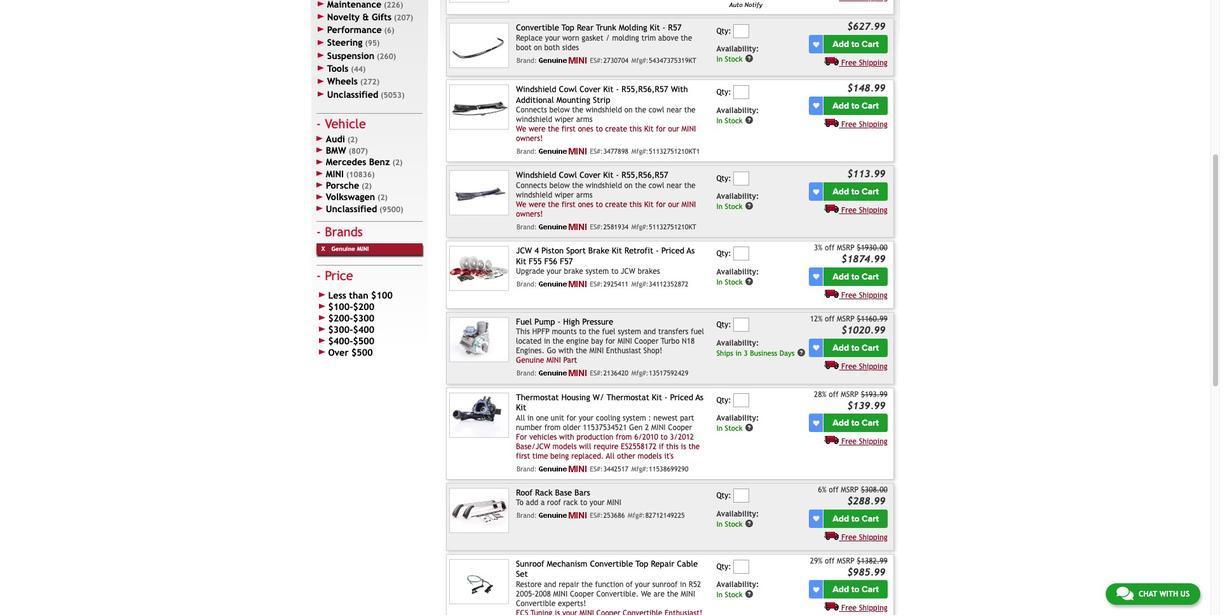 Task type: locate. For each thing, give the bounding box(es) containing it.
msrp
[[837, 244, 855, 252], [837, 315, 855, 324], [841, 390, 859, 399], [841, 486, 859, 494], [837, 557, 855, 566]]

qty: for 12% off msrp
[[717, 321, 731, 329]]

0 vertical spatial cooper
[[635, 337, 659, 346]]

3 question sign image from the top
[[745, 201, 754, 210]]

3 free shipping image from the top
[[825, 436, 839, 445]]

cowl for $148.99
[[559, 85, 577, 94]]

0 vertical spatial free shipping image
[[825, 57, 839, 65]]

1 vertical spatial near
[[667, 181, 682, 190]]

add to cart for 6th add to wish list image from the top
[[833, 418, 879, 429]]

this inside the windshield cowl cover kit - r55,r56,r57 connects below the windshield on the cowl near the windshield wiper arms we were the first ones to create this kit for our mini owners!
[[630, 200, 642, 209]]

2 brand: from the top
[[517, 148, 537, 155]]

brand:
[[517, 56, 537, 64], [517, 148, 537, 155], [517, 223, 537, 231], [517, 280, 537, 288], [517, 370, 537, 377], [517, 465, 537, 473], [517, 512, 537, 520]]

3 availability: from the top
[[717, 192, 759, 201]]

1 cover from the top
[[580, 85, 601, 94]]

will
[[579, 442, 592, 451]]

r55,r56,r57 for $113.99
[[622, 171, 668, 180]]

add down 3% off msrp $1930.00 $1874.99
[[833, 271, 849, 282]]

unclassified down wheels
[[327, 89, 378, 100]]

brand: for 12% off msrp
[[517, 370, 537, 377]]

2 free shipping image from the top
[[825, 204, 839, 213]]

253686
[[603, 512, 625, 520]]

0 vertical spatial cowl
[[649, 106, 665, 114]]

6 cart from the top
[[862, 418, 879, 429]]

es#: left 2581934
[[590, 223, 603, 231]]

2 vertical spatial system
[[623, 414, 646, 422]]

free shipping up "$148.99"
[[842, 58, 888, 67]]

msrp inside 29% off msrp $1382.99 $985.99
[[837, 557, 855, 566]]

free shipping image for $288.99
[[825, 531, 839, 540]]

mini down brands
[[357, 245, 369, 252]]

4 free shipping image from the top
[[825, 531, 839, 540]]

1 vertical spatial on
[[625, 106, 633, 114]]

add to cart button for fifth add to wish list image from the bottom of the page
[[824, 182, 888, 201]]

7 availability: from the top
[[717, 509, 759, 518]]

2 arms from the top
[[576, 191, 593, 199]]

transfers
[[658, 328, 689, 337]]

2 vertical spatial convertible
[[516, 599, 556, 608]]

0 vertical spatial below
[[550, 106, 570, 114]]

mini inside thermostat housing w/ thermostat kit - priced as kit all in one unit for your cooling system : newest part number from older 11537534521 gen 2 mini cooper for vehicles with production from 6/2010 to 3/2012 base/jcw models will require es2558172 if this is the first time being replaced. all other models it's
[[651, 423, 666, 432]]

cart down the $1020.99
[[862, 342, 879, 353]]

off for $288.99
[[829, 486, 839, 494]]

gen
[[629, 423, 643, 432]]

4 brand: from the top
[[517, 280, 537, 288]]

0 horizontal spatial all
[[516, 414, 525, 422]]

stock
[[725, 54, 743, 63], [725, 116, 743, 125], [725, 202, 743, 211], [725, 277, 743, 286], [725, 424, 743, 433], [725, 519, 743, 528], [725, 591, 743, 599]]

to
[[516, 499, 524, 507]]

$300-
[[328, 324, 353, 335]]

genuine mini - corporate logo image for 28% off msrp
[[539, 466, 587, 472]]

kit up "upgrade"
[[516, 257, 526, 266]]

priced up part
[[670, 393, 693, 402]]

3 in from the top
[[717, 202, 723, 211]]

off for $1874.99
[[825, 244, 835, 252]]

1 vertical spatial unclassified
[[326, 203, 377, 214]]

r55,r56,r57 inside windshield cowl cover kit - r55,r56,r57 with additional mounting strip connects below the windshield on the cowl near the windshield wiper arms we were the first ones to create this kit for our mini owners!
[[622, 85, 668, 94]]

cowl inside windshield cowl cover kit - r55,r56,r57 with additional mounting strip connects below the windshield on the cowl near the windshield wiper arms we were the first ones to create this kit for our mini owners!
[[559, 85, 577, 94]]

enthusiast
[[606, 347, 641, 356]]

mfg#: for $113.99
[[632, 223, 649, 231]]

we down additional
[[516, 125, 526, 134]]

all up the number
[[516, 414, 525, 422]]

12% off msrp $1160.99 $1020.99
[[810, 315, 888, 336]]

free shipping image
[[825, 57, 839, 65], [825, 360, 839, 369], [825, 436, 839, 445]]

8 qty: from the top
[[717, 563, 731, 571]]

0 vertical spatial connects
[[516, 106, 547, 114]]

add down 29% off msrp $1382.99 $985.99
[[833, 584, 849, 595]]

system down jcw 4 piston sport brake kit retrofit - priced as kit f55 f56 f57 link
[[586, 267, 609, 276]]

off inside 28% off msrp $193.99 $139.99
[[829, 390, 839, 399]]

3 add to cart button from the top
[[824, 182, 888, 201]]

free shipping up $193.99
[[842, 362, 888, 371]]

newest
[[654, 414, 678, 422]]

0 vertical spatial jcw
[[516, 246, 532, 256]]

1 windshield from the top
[[516, 85, 557, 94]]

0 horizontal spatial as
[[687, 246, 695, 256]]

convertible down 2008
[[516, 599, 556, 608]]

cart down "$148.99"
[[862, 100, 879, 111]]

es#: for 12% off msrp
[[590, 370, 603, 377]]

es#: 253686 mfg#: 82712149225
[[590, 512, 685, 520]]

priced
[[662, 246, 685, 256], [670, 393, 693, 402]]

1 vertical spatial our
[[668, 200, 679, 209]]

the down mounts
[[553, 337, 564, 346]]

free up 29% off msrp $1382.99 $985.99
[[842, 533, 857, 542]]

hpfp
[[532, 328, 550, 337]]

5 qty: from the top
[[717, 321, 731, 329]]

5 free shipping image from the top
[[825, 602, 839, 611]]

molding
[[619, 23, 647, 33]]

5 shipping from the top
[[859, 362, 888, 371]]

1 vertical spatial ones
[[578, 200, 594, 209]]

0 vertical spatial and
[[644, 328, 656, 337]]

6 free shipping from the top
[[842, 438, 888, 446]]

1 vertical spatial all
[[606, 452, 615, 461]]

1 vertical spatial free shipping image
[[825, 360, 839, 369]]

5 add to cart from the top
[[833, 342, 879, 353]]

0 horizontal spatial and
[[544, 580, 557, 589]]

below inside the windshield cowl cover kit - r55,r56,r57 connects below the windshield on the cowl near the windshield wiper arms we were the first ones to create this kit for our mini owners!
[[550, 181, 570, 190]]

0 vertical spatial on
[[534, 43, 542, 52]]

off inside 29% off msrp $1382.99 $985.99
[[825, 557, 835, 566]]

1 ones from the top
[[578, 125, 594, 134]]

mini down 'r52'
[[681, 590, 695, 599]]

1 horizontal spatial and
[[644, 328, 656, 337]]

0 horizontal spatial fuel
[[602, 328, 616, 337]]

1 free shipping from the top
[[842, 58, 888, 67]]

porsche
[[326, 180, 359, 191]]

kit
[[650, 23, 660, 33], [603, 85, 614, 94], [644, 125, 654, 134], [603, 171, 614, 180], [644, 200, 654, 209], [612, 246, 622, 256], [516, 257, 526, 266], [652, 393, 662, 402], [516, 403, 526, 413]]

convertible inside restore and repair the function of your sunroof in r52 2005-2008 mini cooper convertible. we are the mini convertible experts!
[[516, 599, 556, 608]]

0 vertical spatial cover
[[580, 85, 601, 94]]

1 add to cart from the top
[[833, 39, 879, 50]]

add to cart button down $113.99
[[824, 182, 888, 201]]

genuine mini - corporate logo image
[[539, 57, 587, 63], [539, 148, 587, 155], [539, 224, 587, 230], [539, 281, 587, 287], [539, 370, 587, 377], [539, 466, 587, 472], [539, 513, 587, 519]]

1 vertical spatial question sign image
[[797, 348, 806, 357]]

the right repair
[[582, 580, 593, 589]]

msrp inside 3% off msrp $1930.00 $1874.99
[[837, 244, 855, 252]]

stock for 3% off msrp
[[725, 277, 743, 286]]

0 vertical spatial system
[[586, 267, 609, 276]]

es#: for $113.99
[[590, 223, 603, 231]]

system
[[586, 267, 609, 276], [618, 328, 641, 337], [623, 414, 646, 422]]

6 availability: in stock from the top
[[717, 509, 759, 528]]

54347375319kt
[[649, 56, 697, 64]]

8 cart from the top
[[862, 584, 879, 595]]

the inside thermostat housing w/ thermostat kit - priced as kit all in one unit for your cooling system : newest part number from older 11537534521 gen 2 mini cooper for vehicles with production from 6/2010 to 3/2012 base/jcw models will require es2558172 if this is the first time being replaced. all other models it's
[[689, 442, 700, 451]]

2 cart from the top
[[862, 100, 879, 111]]

$288.99
[[847, 495, 886, 507]]

6 add to cart button from the top
[[824, 414, 888, 433]]

availability: in stock for 6% off msrp
[[717, 509, 759, 528]]

2 vertical spatial on
[[625, 181, 633, 190]]

off inside 12% off msrp $1160.99 $1020.99
[[825, 315, 835, 324]]

in inside restore and repair the function of your sunroof in r52 2005-2008 mini cooper convertible. we are the mini convertible experts!
[[680, 580, 687, 589]]

shipping down $139.99
[[859, 438, 888, 446]]

brakes
[[638, 267, 660, 276]]

question sign image for $1874.99
[[745, 277, 754, 286]]

3 brand: from the top
[[517, 223, 537, 231]]

2 horizontal spatial cooper
[[668, 423, 692, 432]]

cowl inside the windshield cowl cover kit - r55,r56,r57 connects below the windshield on the cowl near the windshield wiper arms we were the first ones to create this kit for our mini owners!
[[559, 171, 577, 180]]

were up 4
[[529, 200, 546, 209]]

0 horizontal spatial cooper
[[570, 590, 594, 599]]

add to cart button for seventh add to wish list image from the bottom of the page
[[824, 35, 888, 53]]

less than $100 link
[[316, 290, 423, 301]]

add to cart for seventh add to wish list image from the bottom of the page
[[833, 39, 879, 50]]

shop!
[[644, 347, 663, 356]]

unclassified
[[327, 89, 378, 100], [326, 203, 377, 214]]

1 vertical spatial arms
[[576, 191, 593, 199]]

- down 3477898
[[616, 171, 619, 180]]

0 vertical spatial cowl
[[559, 85, 577, 94]]

add to cart button for 7th add to wish list image from the top
[[824, 509, 888, 528]]

qty: for $113.99
[[717, 174, 731, 183]]

this
[[630, 125, 642, 134], [630, 200, 642, 209], [666, 442, 679, 451]]

3 qty: from the top
[[717, 174, 731, 183]]

msrp inside 6% off msrp $308.00 $288.99
[[841, 486, 859, 494]]

brand: down "upgrade"
[[517, 280, 537, 288]]

shipping up $193.99
[[859, 362, 888, 371]]

0 horizontal spatial top
[[562, 23, 575, 33]]

add down $113.99
[[833, 186, 849, 197]]

for up 51132751210kt1
[[656, 125, 666, 134]]

1 vertical spatial cover
[[580, 171, 601, 180]]

6 availability: from the top
[[717, 414, 759, 423]]

3 free shipping image from the top
[[825, 289, 839, 298]]

8 shipping from the top
[[859, 604, 888, 613]]

2 create from the top
[[605, 200, 627, 209]]

unclassified down "volkswagen"
[[326, 203, 377, 214]]

in for $113.99
[[717, 202, 723, 211]]

0 vertical spatial top
[[562, 23, 575, 33]]

were inside the windshield cowl cover kit - r55,r56,r57 connects below the windshield on the cowl near the windshield wiper arms we were the first ones to create this kit for our mini owners!
[[529, 200, 546, 209]]

0 vertical spatial owners!
[[516, 134, 543, 143]]

add to cart button
[[824, 35, 888, 53], [824, 97, 888, 115], [824, 182, 888, 201], [824, 267, 888, 286], [824, 339, 888, 357], [824, 414, 888, 433], [824, 509, 888, 528], [824, 581, 888, 599]]

all
[[516, 414, 525, 422], [606, 452, 615, 461]]

above
[[658, 34, 679, 42]]

your right of
[[635, 580, 650, 589]]

cover down 'es#: 3477898 mfg#: 51132751210kt1'
[[580, 171, 601, 180]]

thermostat up one
[[516, 393, 559, 402]]

7 brand: from the top
[[517, 512, 537, 520]]

free for free shipping icon associated with $1874.99
[[842, 291, 857, 300]]

cover for $113.99
[[580, 171, 601, 180]]

the right is
[[689, 442, 700, 451]]

7 add to cart from the top
[[833, 513, 879, 524]]

roof
[[547, 499, 561, 507]]

in inside fuel pump - high pressure this hpfp mounts to the fuel system and transfers fuel located in the engine bay for mini cooper turbo n18 engines. go with the mini enthusiast shop! genuine mini part
[[544, 337, 550, 346]]

es#253686 - 82712149225 - roof rack base bars - to add a roof rack to your mini - genuine mini - mini image
[[450, 488, 509, 533]]

free for $1020.99 free shipping image
[[842, 362, 857, 371]]

mfg#: for $627.99
[[632, 56, 649, 64]]

1 vertical spatial cowl
[[649, 181, 665, 190]]

6 add to wish list image from the top
[[813, 420, 820, 426]]

were down additional
[[529, 125, 546, 134]]

2 owners! from the top
[[516, 210, 543, 219]]

days
[[780, 348, 795, 357]]

mini inside windshield cowl cover kit - r55,r56,r57 with additional mounting strip connects below the windshield on the cowl near the windshield wiper arms we were the first ones to create this kit for our mini owners!
[[682, 125, 696, 134]]

0 vertical spatial as
[[687, 246, 695, 256]]

mini inside "vehicle audi (2) bmw (807) mercedes benz (2) mini (10836) porsche (2) volkswagen (2) unclassified (9500)"
[[326, 168, 344, 179]]

this up 'es#: 3477898 mfg#: 51132751210kt1'
[[630, 125, 642, 134]]

2 qty: from the top
[[717, 88, 731, 97]]

1 horizontal spatial genuine
[[516, 356, 544, 365]]

0 vertical spatial arms
[[576, 115, 593, 124]]

availability: in stock
[[717, 44, 759, 63], [717, 106, 759, 125], [717, 192, 759, 211], [717, 267, 759, 286], [717, 414, 759, 433], [717, 509, 759, 528], [717, 581, 759, 599]]

1 horizontal spatial cooper
[[635, 337, 659, 346]]

2 vertical spatial cooper
[[570, 590, 594, 599]]

add
[[526, 499, 539, 507]]

r55,r56,r57 down 'es#: 3477898 mfg#: 51132751210kt1'
[[622, 171, 668, 180]]

kit up trim
[[650, 23, 660, 33]]

wiper
[[555, 115, 574, 124], [555, 191, 574, 199]]

brands
[[325, 224, 363, 239]]

f55
[[529, 257, 542, 266]]

mfg#: down trim
[[632, 56, 649, 64]]

ones inside windshield cowl cover kit - r55,r56,r57 with additional mounting strip connects below the windshield on the cowl near the windshield wiper arms we were the first ones to create this kit for our mini owners!
[[578, 125, 594, 134]]

to down "bars"
[[580, 499, 587, 507]]

and inside restore and repair the function of your sunroof in r52 2005-2008 mini cooper convertible. we are the mini convertible experts!
[[544, 580, 557, 589]]

1 vertical spatial cowl
[[559, 171, 577, 180]]

availability: ships in 3 business days
[[717, 339, 795, 357]]

- inside fuel pump - high pressure this hpfp mounts to the fuel system and transfers fuel located in the engine bay for mini cooper turbo n18 engines. go with the mini enthusiast shop! genuine mini part
[[558, 317, 561, 327]]

2 ones from the top
[[578, 200, 594, 209]]

add to cart down $985.99
[[833, 584, 879, 595]]

mini down repair
[[553, 590, 568, 599]]

turbo
[[661, 337, 680, 346]]

mini down go
[[547, 356, 561, 365]]

free shipping image for $1874.99
[[825, 289, 839, 298]]

below
[[550, 106, 570, 114], [550, 181, 570, 190]]

in up the number
[[527, 414, 534, 422]]

- inside windshield cowl cover kit - r55,r56,r57 with additional mounting strip connects below the windshield on the cowl near the windshield wiper arms we were the first ones to create this kit for our mini owners!
[[616, 85, 619, 94]]

less than $100 $100-$200 $200-$300 $300-$400 $400-$500 over $500
[[328, 290, 393, 358]]

cover
[[580, 85, 601, 94], [580, 171, 601, 180]]

r55,r56,r57
[[622, 85, 668, 94], [622, 171, 668, 180]]

1 vertical spatial were
[[529, 200, 546, 209]]

replaced.
[[571, 452, 604, 461]]

cooper inside restore and repair the function of your sunroof in r52 2005-2008 mini cooper convertible. we are the mini convertible experts!
[[570, 590, 594, 599]]

0 vertical spatial question sign image
[[745, 277, 754, 286]]

2 near from the top
[[667, 181, 682, 190]]

brand: for $113.99
[[517, 223, 537, 231]]

2 windshield from the top
[[516, 171, 557, 180]]

3 shipping from the top
[[859, 206, 888, 215]]

sunroof
[[516, 559, 544, 569]]

1 vertical spatial this
[[630, 200, 642, 209]]

free for $985.99's free shipping icon
[[842, 604, 857, 613]]

7 qty: from the top
[[717, 491, 731, 500]]

8 availability: from the top
[[717, 581, 759, 589]]

5 es#: from the top
[[590, 370, 603, 377]]

cooling
[[596, 414, 621, 422]]

r55,r56,r57 for $148.99
[[622, 85, 668, 94]]

first down windshield cowl cover kit - r55,r56,r57 link
[[562, 200, 576, 209]]

the up piston
[[548, 200, 559, 209]]

availability: for $627.99
[[717, 44, 759, 53]]

create inside windshield cowl cover kit - r55,r56,r57 with additional mounting strip connects below the windshield on the cowl near the windshield wiper arms we were the first ones to create this kit for our mini owners!
[[605, 125, 627, 134]]

gifts
[[372, 11, 392, 22]]

sunroof mechanism convertible top repair cable set
[[516, 559, 698, 579]]

mounts
[[552, 328, 577, 337]]

off for $1020.99
[[825, 315, 835, 324]]

5 add from the top
[[833, 342, 849, 353]]

convertible inside sunroof mechanism convertible top repair cable set
[[590, 559, 633, 569]]

free up 12% off msrp $1160.99 $1020.99
[[842, 291, 857, 300]]

top up worn
[[562, 23, 575, 33]]

cart down $288.99
[[862, 513, 879, 524]]

windshield cowl cover kit - r55,r56,r57 link
[[516, 171, 668, 180]]

0 vertical spatial ones
[[578, 125, 594, 134]]

cart for 3rd add to wish list image from the bottom of the page
[[862, 342, 879, 353]]

performance
[[327, 24, 382, 35]]

free shipping down "$148.99"
[[842, 120, 888, 129]]

1 vertical spatial and
[[544, 580, 557, 589]]

es#: 2581934 mfg#: 51132751210kt
[[590, 223, 697, 231]]

1 vertical spatial create
[[605, 200, 627, 209]]

0 vertical spatial our
[[668, 125, 679, 134]]

mfg#: down 'brakes'
[[632, 280, 649, 288]]

4 add from the top
[[833, 271, 849, 282]]

add to cart button for 4th add to wish list image from the top of the page
[[824, 267, 888, 286]]

add for second add to wish list image from the top of the page add to cart button
[[833, 100, 849, 111]]

6 shipping from the top
[[859, 438, 888, 446]]

mfg#: for 28% off msrp
[[632, 465, 649, 473]]

0 vertical spatial from
[[545, 423, 561, 432]]

top left "repair" at bottom right
[[636, 559, 648, 569]]

restore and repair the function of your sunroof in r52 2005-2008 mini cooper convertible. we are the mini convertible experts!
[[516, 580, 701, 608]]

1 near from the top
[[667, 106, 682, 114]]

cooper up 3/2012
[[668, 423, 692, 432]]

shipping down $113.99
[[859, 206, 888, 215]]

1 vertical spatial jcw
[[621, 267, 636, 276]]

0 vertical spatial genuine
[[332, 245, 355, 252]]

our up 51132751210kt1
[[668, 125, 679, 134]]

1 horizontal spatial from
[[616, 433, 632, 442]]

owners! inside windshield cowl cover kit - r55,r56,r57 with additional mounting strip connects below the windshield on the cowl near the windshield wiper arms we were the first ones to create this kit for our mini owners!
[[516, 134, 543, 143]]

free
[[842, 58, 857, 67], [842, 120, 857, 129], [842, 206, 857, 215], [842, 291, 857, 300], [842, 362, 857, 371], [842, 438, 857, 446], [842, 533, 857, 542], [842, 604, 857, 613]]

4 free from the top
[[842, 291, 857, 300]]

0 vertical spatial this
[[630, 125, 642, 134]]

cart down $139.99
[[862, 418, 879, 429]]

msrp inside 28% off msrp $193.99 $139.99
[[841, 390, 859, 399]]

7 cart from the top
[[862, 513, 879, 524]]

to down $113.99
[[852, 186, 860, 197]]

2 below from the top
[[550, 181, 570, 190]]

cart for 7th add to wish list image from the top
[[862, 513, 879, 524]]

1 free from the top
[[842, 58, 857, 67]]

0 vertical spatial r55,r56,r57
[[622, 85, 668, 94]]

1 question sign image from the top
[[745, 54, 754, 63]]

as inside thermostat housing w/ thermostat kit - priced as kit all in one unit for your cooling system : newest part number from older 11537534521 gen 2 mini cooper for vehicles with production from 6/2010 to 3/2012 base/jcw models will require es2558172 if this is the first time being replaced. all other models it's
[[696, 393, 704, 402]]

repair
[[559, 580, 579, 589]]

1 horizontal spatial jcw
[[621, 267, 636, 276]]

5 free from the top
[[842, 362, 857, 371]]

connects right es#2581934 - 51132751210kt - windshield cowl cover kit - r55,r56,r57 - connects below the windshield on the cowl near the windshield wiper arms - genuine mini - mini image on the top of page
[[516, 181, 547, 190]]

create
[[605, 125, 627, 134], [605, 200, 627, 209]]

6% off msrp $308.00 $288.99
[[818, 486, 888, 507]]

unclassified inside '(226) novelty & gifts (207) performance (6) steering (95) suspension (260) tools (44) wheels (272) unclassified (5053)'
[[327, 89, 378, 100]]

1 r55,r56,r57 from the top
[[622, 85, 668, 94]]

1 vertical spatial below
[[550, 181, 570, 190]]

this inside thermostat housing w/ thermostat kit - priced as kit all in one unit for your cooling system : newest part number from older 11537534521 gen 2 mini cooper for vehicles with production from 6/2010 to 3/2012 base/jcw models will require es2558172 if this is the first time being replaced. all other models it's
[[666, 442, 679, 451]]

off inside 6% off msrp $308.00 $288.99
[[829, 486, 839, 494]]

1 vertical spatial we
[[516, 200, 526, 209]]

3 genuine mini - corporate logo image from the top
[[539, 224, 587, 230]]

$193.99
[[861, 390, 888, 399]]

fuel pump - high pressure this hpfp mounts to the fuel system and transfers fuel located in the engine bay for mini cooper turbo n18 engines. go with the mini enthusiast shop! genuine mini part
[[516, 317, 704, 365]]

qty: for $627.99
[[717, 26, 731, 35]]

0 vertical spatial all
[[516, 414, 525, 422]]

1 availability: in stock from the top
[[717, 44, 759, 63]]

$400
[[353, 324, 375, 335]]

4 cart from the top
[[862, 271, 879, 282]]

1 vertical spatial priced
[[670, 393, 693, 402]]

both
[[544, 43, 560, 52]]

availability: for 12% off msrp
[[717, 339, 759, 347]]

82712149225
[[645, 512, 685, 520]]

es#: for 28% off msrp
[[590, 465, 603, 473]]

es#2136420 - 13517592429 - fuel pump - high pressure - this hpfp mounts to the fuel system and transfers fuel located in the engine bay for mini cooper turbo n18 engines. go with the mini enthusiast shop! - genuine mini - mini image
[[450, 317, 509, 362]]

rack
[[563, 499, 578, 507]]

from down gen
[[616, 433, 632, 442]]

question sign image
[[745, 54, 754, 63], [745, 116, 754, 125], [745, 201, 754, 210], [745, 424, 754, 432], [745, 519, 754, 528]]

windshield for $113.99
[[516, 171, 557, 180]]

0 horizontal spatial thermostat
[[516, 393, 559, 402]]

cover up strip on the top of the page
[[580, 85, 601, 94]]

with inside thermostat housing w/ thermostat kit - priced as kit all in one unit for your cooling system : newest part number from older 11537534521 gen 2 mini cooper for vehicles with production from 6/2010 to 3/2012 base/jcw models will require es2558172 if this is the first time being replaced. all other models it's
[[559, 433, 574, 442]]

free shipping down $139.99
[[842, 438, 888, 446]]

and up the 'shop!'
[[644, 328, 656, 337]]

1 vertical spatial with
[[559, 433, 574, 442]]

msrp inside 12% off msrp $1160.99 $1020.99
[[837, 315, 855, 324]]

stock for $113.99
[[725, 202, 743, 211]]

2 connects from the top
[[516, 181, 547, 190]]

from down the unit
[[545, 423, 561, 432]]

1 add to cart button from the top
[[824, 35, 888, 53]]

to down the $1020.99
[[852, 342, 860, 353]]

near inside the windshield cowl cover kit - r55,r56,r57 connects below the windshield on the cowl near the windshield wiper arms we were the first ones to create this kit for our mini owners!
[[667, 181, 682, 190]]

0 horizontal spatial jcw
[[516, 246, 532, 256]]

mfg#: for 3% off msrp
[[632, 280, 649, 288]]

5 availability: in stock from the top
[[717, 414, 759, 433]]

2 add from the top
[[833, 100, 849, 111]]

1 horizontal spatial as
[[696, 393, 704, 402]]

4 add to cart button from the top
[[824, 267, 888, 286]]

msrp for $139.99
[[841, 390, 859, 399]]

1 vertical spatial models
[[638, 452, 662, 461]]

1 horizontal spatial fuel
[[691, 328, 704, 337]]

7 free shipping from the top
[[842, 533, 888, 542]]

free down $139.99
[[842, 438, 857, 446]]

brake
[[588, 246, 610, 256]]

2 cowl from the top
[[649, 181, 665, 190]]

cowl inside the windshield cowl cover kit - r55,r56,r57 connects below the windshield on the cowl near the windshield wiper arms we were the first ones to create this kit for our mini owners!
[[649, 181, 665, 190]]

0 vertical spatial first
[[562, 125, 576, 134]]

windshield inside the windshield cowl cover kit - r55,r56,r57 connects below the windshield on the cowl near the windshield wiper arms we were the first ones to create this kit for our mini owners!
[[516, 171, 557, 180]]

free for free shipping image corresponding to $139.99
[[842, 438, 857, 446]]

cover inside windshield cowl cover kit - r55,r56,r57 with additional mounting strip connects below the windshield on the cowl near the windshield wiper arms we were the first ones to create this kit for our mini owners!
[[580, 85, 601, 94]]

vehicle
[[325, 116, 366, 131]]

brand: up 4
[[517, 223, 537, 231]]

the inside convertible top rear trunk molding kit - r57 replace your worn gasket / molding trim above the boot on both sides
[[681, 34, 692, 42]]

2 stock from the top
[[725, 116, 743, 125]]

34112352872
[[649, 280, 689, 288]]

cover inside the windshield cowl cover kit - r55,r56,r57 connects below the windshield on the cowl near the windshield wiper arms we were the first ones to create this kit for our mini owners!
[[580, 171, 601, 180]]

cooper
[[635, 337, 659, 346], [668, 423, 692, 432], [570, 590, 594, 599]]

1 horizontal spatial thermostat
[[607, 393, 650, 402]]

1 horizontal spatial top
[[636, 559, 648, 569]]

1 below from the top
[[550, 106, 570, 114]]

1 vertical spatial as
[[696, 393, 704, 402]]

2 vertical spatial this
[[666, 442, 679, 451]]

es#: 3477898 mfg#: 51132751210kt1
[[590, 148, 700, 155]]

genuine mini - corporate logo image down part
[[539, 370, 587, 377]]

3 add to cart from the top
[[833, 186, 879, 197]]

0 vertical spatial wiper
[[555, 115, 574, 124]]

your
[[545, 34, 560, 42], [547, 267, 562, 276], [579, 414, 594, 422], [590, 499, 605, 507], [635, 580, 650, 589]]

0 vertical spatial near
[[667, 106, 682, 114]]

$100-$200 link
[[316, 301, 423, 313]]

2 free from the top
[[842, 120, 857, 129]]

1 vertical spatial system
[[618, 328, 641, 337]]

mini right 2
[[651, 423, 666, 432]]

near
[[667, 106, 682, 114], [667, 181, 682, 190]]

first inside thermostat housing w/ thermostat kit - priced as kit all in one unit for your cooling system : newest part number from older 11537534521 gen 2 mini cooper for vehicles with production from 6/2010 to 3/2012 base/jcw models will require es2558172 if this is the first time being replaced. all other models it's
[[516, 452, 530, 461]]

4 availability: in stock from the top
[[717, 267, 759, 286]]

2 were from the top
[[529, 200, 546, 209]]

availability: for 3% off msrp
[[717, 267, 759, 276]]

shipping down $985.99
[[859, 604, 888, 613]]

1 vertical spatial wiper
[[555, 191, 574, 199]]

system inside thermostat housing w/ thermostat kit - priced as kit all in one unit for your cooling system : newest part number from older 11537534521 gen 2 mini cooper for vehicles with production from 6/2010 to 3/2012 base/jcw models will require es2558172 if this is the first time being replaced. all other models it's
[[623, 414, 646, 422]]

to inside the windshield cowl cover kit - r55,r56,r57 connects below the windshield on the cowl near the windshield wiper arms we were the first ones to create this kit for our mini owners!
[[596, 200, 603, 209]]

mini inside the windshield cowl cover kit - r55,r56,r57 connects below the windshield on the cowl near the windshield wiper arms we were the first ones to create this kit for our mini owners!
[[682, 200, 696, 209]]

convertible up the replace
[[516, 23, 559, 33]]

boot
[[516, 43, 532, 52]]

es#2730704 - 54347375319kt - convertible top rear trunk molding kit - r57 - replace your worn gasket / molding trim above the boot on both sides - genuine mini - mini image
[[450, 23, 509, 68]]

off inside 3% off msrp $1930.00 $1874.99
[[825, 244, 835, 252]]

than
[[349, 290, 369, 301]]

6 add to cart from the top
[[833, 418, 879, 429]]

add for 7th add to wish list image from the top add to cart button
[[833, 513, 849, 524]]

8 add to cart button from the top
[[824, 581, 888, 599]]

to inside windshield cowl cover kit - r55,r56,r57 with additional mounting strip connects below the windshield on the cowl near the windshield wiper arms we were the first ones to create this kit for our mini owners!
[[596, 125, 603, 134]]

on down windshield cowl cover kit - r55,r56,r57 with additional mounting strip link
[[625, 106, 633, 114]]

2005-
[[516, 590, 535, 599]]

1 vertical spatial owners!
[[516, 210, 543, 219]]

1 vertical spatial first
[[562, 200, 576, 209]]

0 horizontal spatial genuine
[[332, 245, 355, 252]]

free up "$148.99"
[[842, 58, 857, 67]]

this up es#: 2581934 mfg#: 51132751210kt
[[630, 200, 642, 209]]

genuine mini - corporate logo image for 3% off msrp
[[539, 281, 587, 287]]

6%
[[818, 486, 827, 494]]

0 vertical spatial with
[[558, 347, 574, 356]]

the down windshield cowl cover kit - r55,r56,r57 link
[[572, 181, 584, 190]]

to inside thermostat housing w/ thermostat kit - priced as kit all in one unit for your cooling system : newest part number from older 11537534521 gen 2 mini cooper for vehicles with production from 6/2010 to 3/2012 base/jcw models will require es2558172 if this is the first time being replaced. all other models it's
[[661, 433, 668, 442]]

availability:
[[717, 44, 759, 53], [717, 106, 759, 115], [717, 192, 759, 201], [717, 267, 759, 276], [717, 339, 759, 347], [717, 414, 759, 423], [717, 509, 759, 518], [717, 581, 759, 589]]

for inside windshield cowl cover kit - r55,r56,r57 with additional mounting strip connects below the windshield on the cowl near the windshield wiper arms we were the first ones to create this kit for our mini owners!
[[656, 125, 666, 134]]

1 qty: from the top
[[717, 26, 731, 35]]

1 vertical spatial top
[[636, 559, 648, 569]]

2 in from the top
[[717, 116, 723, 125]]

3 cart from the top
[[862, 186, 879, 197]]

5 availability: from the top
[[717, 339, 759, 347]]

off right 3%
[[825, 244, 835, 252]]

1 stock from the top
[[725, 54, 743, 63]]

0 vertical spatial unclassified
[[327, 89, 378, 100]]

shipping up "$148.99"
[[859, 58, 888, 67]]

free shipping image for $139.99
[[825, 436, 839, 445]]

1 brand: from the top
[[517, 56, 537, 64]]

connects inside the windshield cowl cover kit - r55,r56,r57 connects below the windshield on the cowl near the windshield wiper arms we were the first ones to create this kit for our mini owners!
[[516, 181, 547, 190]]

1 vertical spatial r55,r56,r57
[[622, 171, 668, 180]]

brand: down add
[[517, 512, 537, 520]]

2 our from the top
[[668, 200, 679, 209]]

msrp for $985.99
[[837, 557, 855, 566]]

1 vertical spatial genuine
[[516, 356, 544, 365]]

- up the newest
[[665, 393, 668, 402]]

mini down bay
[[589, 347, 604, 356]]

free shipping image
[[825, 118, 839, 127], [825, 204, 839, 213], [825, 289, 839, 298], [825, 531, 839, 540], [825, 602, 839, 611]]

production
[[577, 433, 614, 442]]

r55,r56,r57 down es#: 2730704 mfg#: 54347375319kt
[[622, 85, 668, 94]]

1 arms from the top
[[576, 115, 593, 124]]

0 vertical spatial create
[[605, 125, 627, 134]]

2 vertical spatial we
[[641, 590, 651, 599]]

arms inside the windshield cowl cover kit - r55,r56,r57 connects below the windshield on the cowl near the windshield wiper arms we were the first ones to create this kit for our mini owners!
[[576, 191, 593, 199]]

0 horizontal spatial models
[[553, 442, 577, 451]]

near down 51132751210kt1
[[667, 181, 682, 190]]

trim
[[642, 34, 656, 42]]

2 free shipping image from the top
[[825, 360, 839, 369]]

cart for add to wish list icon
[[862, 584, 879, 595]]

off for $139.99
[[829, 390, 839, 399]]

2 vertical spatial question sign image
[[745, 590, 754, 599]]

off right 6% on the right bottom of page
[[829, 486, 839, 494]]

free shipping up $1382.99 at the right of page
[[842, 533, 888, 542]]

x
[[321, 245, 325, 252]]

0 vertical spatial were
[[529, 125, 546, 134]]

availability: for $148.99
[[717, 106, 759, 115]]

None text field
[[734, 24, 750, 38], [734, 85, 750, 99], [734, 171, 750, 185], [734, 318, 750, 332], [734, 393, 750, 407], [734, 489, 750, 503], [734, 24, 750, 38], [734, 85, 750, 99], [734, 171, 750, 185], [734, 318, 750, 332], [734, 393, 750, 407], [734, 489, 750, 503]]

5 brand: from the top
[[517, 370, 537, 377]]

msrp up $288.99
[[841, 486, 859, 494]]

(5053)
[[381, 91, 405, 100]]

connects down additional
[[516, 106, 547, 114]]

6 stock from the top
[[725, 519, 743, 528]]

es#: left 3477898
[[590, 148, 603, 155]]

4 es#: from the top
[[590, 280, 603, 288]]

7 free from the top
[[842, 533, 857, 542]]

windshield up additional
[[516, 85, 557, 94]]

6 brand: from the top
[[517, 465, 537, 473]]

engine
[[566, 337, 589, 346]]

below inside windshield cowl cover kit - r55,r56,r57 with additional mounting strip connects below the windshield on the cowl near the windshield wiper arms we were the first ones to create this kit for our mini owners!
[[550, 106, 570, 114]]

question sign image
[[745, 277, 754, 286], [797, 348, 806, 357], [745, 590, 754, 599]]

2 vertical spatial free shipping image
[[825, 436, 839, 445]]

add to cart button for second add to wish list image from the top of the page
[[824, 97, 888, 115]]

with up part
[[558, 347, 574, 356]]

stock for 29% off msrp
[[725, 591, 743, 599]]

cart down $113.99
[[862, 186, 879, 197]]

create up 2581934
[[605, 200, 627, 209]]

for inside the windshield cowl cover kit - r55,r56,r57 connects below the windshield on the cowl near the windshield wiper arms we were the first ones to create this kit for our mini owners!
[[656, 200, 666, 209]]

0 vertical spatial priced
[[662, 246, 685, 256]]

genuine mini - corporate logo image up piston
[[539, 224, 587, 230]]

brand: for $627.99
[[517, 56, 537, 64]]

1 vertical spatial cooper
[[668, 423, 692, 432]]

add to cart button down $139.99
[[824, 414, 888, 433]]

thermostat
[[516, 393, 559, 402], [607, 393, 650, 402]]

5 cart from the top
[[862, 342, 879, 353]]

in
[[544, 337, 550, 346], [736, 348, 742, 357], [527, 414, 534, 422], [680, 580, 687, 589]]

None text field
[[734, 247, 750, 261], [734, 560, 750, 574], [734, 247, 750, 261], [734, 560, 750, 574]]

(272)
[[360, 78, 380, 87]]

- inside the windshield cowl cover kit - r55,r56,r57 connects below the windshield on the cowl near the windshield wiper arms we were the first ones to create this kit for our mini owners!
[[616, 171, 619, 180]]

mini
[[682, 125, 696, 134], [326, 168, 344, 179], [682, 200, 696, 209], [357, 245, 369, 252], [618, 337, 632, 346], [589, 347, 604, 356], [547, 356, 561, 365], [651, 423, 666, 432], [607, 499, 622, 507], [553, 590, 568, 599], [681, 590, 695, 599]]

0 vertical spatial windshield
[[516, 85, 557, 94]]

add to wish list image
[[813, 41, 820, 47], [813, 103, 820, 109], [813, 188, 820, 195], [813, 274, 820, 280], [813, 345, 820, 351], [813, 420, 820, 426], [813, 516, 820, 522]]

$1382.99
[[857, 557, 888, 566]]

(10836)
[[346, 170, 375, 179]]

8 free from the top
[[842, 604, 857, 613]]

mfg#: right 3477898
[[632, 148, 649, 155]]

in left 'r52'
[[680, 580, 687, 589]]

6 add from the top
[[833, 418, 849, 429]]

2 vertical spatial first
[[516, 452, 530, 461]]

1 vertical spatial convertible
[[590, 559, 633, 569]]



Task type: describe. For each thing, give the bounding box(es) containing it.
kit up the number
[[516, 403, 526, 413]]

jcw 4 piston sport brake kit retrofit - priced as kit f55 f56 f57 upgrade your brake system to jcw brakes
[[516, 246, 695, 276]]

stock for $148.99
[[725, 116, 743, 125]]

experts!
[[558, 599, 586, 608]]

cart for 4th add to wish list image from the top of the page
[[862, 271, 879, 282]]

1 free shipping image from the top
[[825, 118, 839, 127]]

es#: for $148.99
[[590, 148, 603, 155]]

es#: 2136420 mfg#: 13517592429
[[590, 370, 689, 377]]

kit inside convertible top rear trunk molding kit - r57 replace your worn gasket / molding trim above the boot on both sides
[[650, 23, 660, 33]]

windshield down strip on the top of the page
[[586, 106, 622, 114]]

cart for seventh add to wish list image from the bottom of the page
[[862, 39, 879, 50]]

your inside thermostat housing w/ thermostat kit - priced as kit all in one unit for your cooling system : newest part number from older 11537534521 gen 2 mini cooper for vehicles with production from 6/2010 to 3/2012 base/jcw models will require es2558172 if this is the first time being replaced. all other models it's
[[579, 414, 594, 422]]

convertible top rear trunk molding kit - r57 link
[[516, 23, 682, 33]]

4 free shipping from the top
[[842, 291, 888, 300]]

3% off msrp $1930.00 $1874.99
[[814, 244, 888, 265]]

question sign image for $113.99
[[745, 201, 754, 210]]

1 free shipping image from the top
[[825, 57, 839, 65]]

mini inside roof rack base bars to add a roof rack to your mini
[[607, 499, 622, 507]]

availability: in stock for $148.99
[[717, 106, 759, 125]]

our inside windshield cowl cover kit - r55,r56,r57 with additional mounting strip connects below the windshield on the cowl near the windshield wiper arms we were the first ones to create this kit for our mini owners!
[[668, 125, 679, 134]]

first inside windshield cowl cover kit - r55,r56,r57 with additional mounting strip connects below the windshield on the cowl near the windshield wiper arms we were the first ones to create this kit for our mini owners!
[[562, 125, 576, 134]]

for inside thermostat housing w/ thermostat kit - priced as kit all in one unit for your cooling system : newest part number from older 11537534521 gen 2 mini cooper for vehicles with production from 6/2010 to 3/2012 base/jcw models will require es2558172 if this is the first time being replaced. all other models it's
[[567, 414, 577, 422]]

2 fuel from the left
[[691, 328, 704, 337]]

- inside convertible top rear trunk molding kit - r57 replace your worn gasket / molding trim above the boot on both sides
[[663, 23, 666, 33]]

8 free shipping from the top
[[842, 604, 888, 613]]

one
[[536, 414, 549, 422]]

molding
[[612, 34, 639, 42]]

5 free shipping from the top
[[842, 362, 888, 371]]

windshield right es#2581934 - 51132751210kt - windshield cowl cover kit - r55,r56,r57 - connects below the windshield on the cowl near the windshield wiper arms - genuine mini - mini image on the top of page
[[516, 191, 553, 199]]

12%
[[810, 315, 823, 324]]

kit up strip on the top of the page
[[603, 85, 614, 94]]

add to wish list image
[[813, 587, 820, 593]]

$627.99
[[847, 21, 886, 32]]

create inside the windshield cowl cover kit - r55,r56,r57 connects below the windshield on the cowl near the windshield wiper arms we were the first ones to create this kit for our mini owners!
[[605, 200, 627, 209]]

the up bay
[[589, 328, 600, 337]]

$148.99
[[847, 82, 886, 94]]

availability: for $113.99
[[717, 192, 759, 201]]

to down $139.99
[[852, 418, 860, 429]]

kit up 'es#: 3477898 mfg#: 51132751210kt1'
[[644, 125, 654, 134]]

question sign image for $627.99
[[745, 54, 754, 63]]

with inside fuel pump - high pressure this hpfp mounts to the fuel system and transfers fuel located in the engine bay for mini cooper turbo n18 engines. go with the mini enthusiast shop! genuine mini part
[[558, 347, 574, 356]]

off for $985.99
[[825, 557, 835, 566]]

es#: for $627.99
[[590, 56, 603, 64]]

add to cart button for add to wish list icon
[[824, 581, 888, 599]]

mini inside brands x genuine mini
[[357, 245, 369, 252]]

price
[[325, 268, 353, 283]]

add for add to cart button corresponding to fifth add to wish list image from the bottom of the page
[[833, 186, 849, 197]]

es#3477898 - 51132751210kt1 - windshield cowl cover kit - r55,r56,r57 with additional mounting strip - connects below the windshield on the cowl near the windshield wiper arms - genuine mini - mini image
[[450, 85, 509, 130]]

to inside roof rack base bars to add a roof rack to your mini
[[580, 499, 587, 507]]

2730704
[[603, 56, 629, 64]]

2925411
[[603, 280, 629, 288]]

rear
[[577, 23, 594, 33]]

1 horizontal spatial models
[[638, 452, 662, 461]]

convertible inside convertible top rear trunk molding kit - r57 replace your worn gasket / molding trim above the boot on both sides
[[516, 23, 559, 33]]

sport
[[566, 246, 586, 256]]

your inside convertible top rear trunk molding kit - r57 replace your worn gasket / molding trim above the boot on both sides
[[545, 34, 560, 42]]

4 question sign image from the top
[[745, 424, 754, 432]]

2 thermostat from the left
[[607, 393, 650, 402]]

the down mounting
[[572, 106, 584, 114]]

this inside windshield cowl cover kit - r55,r56,r57 with additional mounting strip connects below the windshield on the cowl near the windshield wiper arms we were the first ones to create this kit for our mini owners!
[[630, 125, 642, 134]]

near inside windshield cowl cover kit - r55,r56,r57 with additional mounting strip connects below the windshield on the cowl near the windshield wiper arms we were the first ones to create this kit for our mini owners!
[[667, 106, 682, 114]]

4 add to wish list image from the top
[[813, 274, 820, 280]]

system inside fuel pump - high pressure this hpfp mounts to the fuel system and transfers fuel located in the engine bay for mini cooper turbo n18 engines. go with the mini enthusiast shop! genuine mini part
[[618, 328, 641, 337]]

suspension
[[327, 50, 374, 61]]

brand: for 6% off msrp
[[517, 512, 537, 520]]

add to cart for second add to wish list image from the top of the page
[[833, 100, 879, 111]]

4 shipping from the top
[[859, 291, 888, 300]]

over
[[328, 347, 349, 358]]

(2) up (807)
[[348, 135, 358, 144]]

free for third free shipping image from the bottom
[[842, 58, 857, 67]]

genuine mini - corporate logo image for $113.99
[[539, 224, 587, 230]]

add for add to cart button for 4th add to wish list image from the top of the page
[[833, 271, 849, 282]]

gasket
[[582, 34, 604, 42]]

es#2581934 - 51132751210kt - windshield cowl cover kit - r55,r56,r57 - connects below the windshield on the cowl near the windshield wiper arms - genuine mini - mini image
[[450, 171, 509, 216]]

$113.99
[[847, 168, 886, 180]]

is
[[681, 442, 686, 451]]

priced inside thermostat housing w/ thermostat kit - priced as kit all in one unit for your cooling system : newest part number from older 11537534521 gen 2 mini cooper for vehicles with production from 6/2010 to 3/2012 base/jcw models will require es2558172 if this is the first time being replaced. all other models it's
[[670, 393, 693, 402]]

to down $627.99 at the top of page
[[852, 39, 860, 50]]

brands x genuine mini
[[321, 224, 369, 252]]

wiper inside windshield cowl cover kit - r55,r56,r57 with additional mounting strip connects below the windshield on the cowl near the windshield wiper arms we were the first ones to create this kit for our mini owners!
[[555, 115, 574, 124]]

$300-$400 link
[[316, 324, 423, 335]]

priced inside jcw 4 piston sport brake kit retrofit - priced as kit f55 f56 f57 upgrade your brake system to jcw brakes
[[662, 246, 685, 256]]

kit up es#: 2581934 mfg#: 51132751210kt
[[644, 200, 654, 209]]

us
[[1181, 590, 1190, 599]]

with
[[671, 85, 688, 94]]

additional
[[516, 95, 554, 105]]

and inside fuel pump - high pressure this hpfp mounts to the fuel system and transfers fuel located in the engine bay for mini cooper turbo n18 engines. go with the mini enthusiast shop! genuine mini part
[[644, 328, 656, 337]]

trunk
[[596, 23, 616, 33]]

(44)
[[351, 65, 366, 74]]

availability: in stock for 3% off msrp
[[717, 267, 759, 286]]

mounting
[[557, 95, 591, 105]]

novelty
[[327, 11, 360, 22]]

1 vertical spatial from
[[616, 433, 632, 442]]

availability: in stock for 28% off msrp
[[717, 414, 759, 433]]

cooper inside thermostat housing w/ thermostat kit - priced as kit all in one unit for your cooling system : newest part number from older 11537534521 gen 2 mini cooper for vehicles with production from 6/2010 to 3/2012 base/jcw models will require es2558172 if this is the first time being replaced. all other models it's
[[668, 423, 692, 432]]

mercedes
[[326, 157, 366, 167]]

(6)
[[384, 26, 395, 35]]

require
[[594, 442, 619, 451]]

as inside jcw 4 piston sport brake kit retrofit - priced as kit f55 f56 f57 upgrade your brake system to jcw brakes
[[687, 246, 695, 256]]

the down additional
[[548, 125, 559, 134]]

mfg#: for 12% off msrp
[[632, 370, 649, 377]]

availability: for 6% off msrp
[[717, 509, 759, 518]]

for inside fuel pump - high pressure this hpfp mounts to the fuel system and transfers fuel located in the engine bay for mini cooper turbo n18 engines. go with the mini enthusiast shop! genuine mini part
[[606, 337, 615, 346]]

ones inside the windshield cowl cover kit - r55,r56,r57 connects below the windshield on the cowl near the windshield wiper arms we were the first ones to create this kit for our mini owners!
[[578, 200, 594, 209]]

auto notify
[[729, 1, 763, 8]]

2 vertical spatial with
[[1160, 590, 1179, 599]]

qty: for 6% off msrp
[[717, 491, 731, 500]]

located
[[516, 337, 542, 346]]

on inside the windshield cowl cover kit - r55,r56,r57 connects below the windshield on the cowl near the windshield wiper arms we were the first ones to create this kit for our mini owners!
[[625, 181, 633, 190]]

question sign image for $985.99
[[745, 590, 754, 599]]

0 horizontal spatial from
[[545, 423, 561, 432]]

thermostat housing w/ thermostat kit - priced as kit all in one unit for your cooling system : newest part number from older 11537534521 gen 2 mini cooper for vehicles with production from 6/2010 to 3/2012 base/jcw models will require es2558172 if this is the first time being replaced. all other models it's
[[516, 393, 704, 461]]

cowl for $113.99
[[559, 171, 577, 180]]

add to cart for fifth add to wish list image from the bottom of the page
[[833, 186, 879, 197]]

the down sunroof
[[667, 590, 679, 599]]

first inside the windshield cowl cover kit - r55,r56,r57 connects below the windshield on the cowl near the windshield wiper arms we were the first ones to create this kit for our mini owners!
[[562, 200, 576, 209]]

stock for 28% off msrp
[[725, 424, 743, 433]]

windshield down additional
[[516, 115, 553, 124]]

- inside jcw 4 piston sport brake kit retrofit - priced as kit f55 f56 f57 upgrade your brake system to jcw brakes
[[656, 246, 659, 256]]

upgrade
[[516, 267, 545, 276]]

0 vertical spatial $500
[[353, 335, 375, 346]]

chat with us link
[[1106, 584, 1201, 605]]

availability: in stock for 29% off msrp
[[717, 581, 759, 599]]

to down "$148.99"
[[852, 100, 860, 111]]

msrp for $288.99
[[841, 486, 859, 494]]

availability: for 28% off msrp
[[717, 414, 759, 423]]

benz
[[369, 157, 390, 167]]

2008
[[535, 590, 551, 599]]

- inside thermostat housing w/ thermostat kit - priced as kit all in one unit for your cooling system : newest part number from older 11537534521 gen 2 mini cooper for vehicles with production from 6/2010 to 3/2012 base/jcw models will require es2558172 if this is the first time being replaced. all other models it's
[[665, 393, 668, 402]]

&
[[363, 11, 369, 22]]

free for 1st free shipping icon from the top of the page
[[842, 120, 857, 129]]

$200-$300 link
[[316, 313, 423, 324]]

es#: for 3% off msrp
[[590, 280, 603, 288]]

piston
[[542, 246, 564, 256]]

2 add to wish list image from the top
[[813, 103, 820, 109]]

to inside fuel pump - high pressure this hpfp mounts to the fuel system and transfers fuel located in the engine bay for mini cooper turbo n18 engines. go with the mini enthusiast shop! genuine mini part
[[579, 328, 586, 337]]

cooper inside fuel pump - high pressure this hpfp mounts to the fuel system and transfers fuel located in the engine bay for mini cooper turbo n18 engines. go with the mini enthusiast shop! genuine mini part
[[635, 337, 659, 346]]

tools
[[327, 63, 349, 74]]

in for 29% off msrp
[[717, 591, 723, 599]]

0 vertical spatial models
[[553, 442, 577, 451]]

1 thermostat from the left
[[516, 393, 559, 402]]

(807)
[[349, 147, 368, 156]]

msrp for $1874.99
[[837, 244, 855, 252]]

availability: in stock for $113.99
[[717, 192, 759, 211]]

your inside restore and repair the function of your sunroof in r52 2005-2008 mini cooper convertible. we are the mini convertible experts!
[[635, 580, 650, 589]]

add to cart for 3rd add to wish list image from the bottom of the page
[[833, 342, 879, 353]]

chat
[[1139, 590, 1158, 599]]

(2) down (10836)
[[362, 182, 372, 191]]

$1160.99
[[857, 315, 888, 324]]

genuine mini - corporate logo image for $148.99
[[539, 148, 587, 155]]

mini up enthusiast
[[618, 337, 632, 346]]

$1874.99
[[842, 253, 886, 265]]

$985.99
[[847, 566, 886, 578]]

question sign image for $148.99
[[745, 116, 754, 125]]

$300
[[353, 313, 375, 323]]

we inside windshield cowl cover kit - r55,r56,r57 with additional mounting strip connects below the windshield on the cowl near the windshield wiper arms we were the first ones to create this kit for our mini owners!
[[516, 125, 526, 134]]

the down 'es#: 3477898 mfg#: 51132751210kt1'
[[635, 181, 646, 190]]

7 add to wish list image from the top
[[813, 516, 820, 522]]

5 question sign image from the top
[[745, 519, 754, 528]]

qty: for 29% off msrp
[[717, 563, 731, 571]]

windshield cowl cover kit - r55,r56,r57 connects below the windshield on the cowl near the windshield wiper arms we were the first ones to create this kit for our mini owners!
[[516, 171, 696, 219]]

roof rack base bars to add a roof rack to your mini
[[516, 488, 622, 507]]

to down $288.99
[[852, 513, 860, 524]]

availability: for 29% off msrp
[[717, 581, 759, 589]]

to down "$1874.99"
[[852, 271, 860, 282]]

were inside windshield cowl cover kit - r55,r56,r57 with additional mounting strip connects below the windshield on the cowl near the windshield wiper arms we were the first ones to create this kit for our mini owners!
[[529, 125, 546, 134]]

top inside convertible top rear trunk molding kit - r57 replace your worn gasket / molding trim above the boot on both sides
[[562, 23, 575, 33]]

:
[[649, 414, 651, 422]]

the down 51132751210kt1
[[684, 181, 696, 190]]

1 vertical spatial $500
[[351, 347, 373, 358]]

wheels
[[327, 76, 358, 87]]

owners! inside the windshield cowl cover kit - r55,r56,r57 connects below the windshield on the cowl near the windshield wiper arms we were the first ones to create this kit for our mini owners!
[[516, 210, 543, 219]]

your inside roof rack base bars to add a roof rack to your mini
[[590, 499, 605, 507]]

kit up the newest
[[652, 393, 662, 402]]

wiper inside the windshield cowl cover kit - r55,r56,r57 connects below the windshield on the cowl near the windshield wiper arms we were the first ones to create this kit for our mini owners!
[[555, 191, 574, 199]]

cover for $148.99
[[580, 85, 601, 94]]

free shipping image for $985.99
[[825, 602, 839, 611]]

unclassified inside "vehicle audi (2) bmw (807) mercedes benz (2) mini (10836) porsche (2) volkswagen (2) unclassified (9500)"
[[326, 203, 377, 214]]

genuine mini - corporate logo image for 12% off msrp
[[539, 370, 587, 377]]

es#2925411 - 34112352872 - jcw 4 piston sport brake kit retrofit - priced as kit f55 f56 f57 - upgrade your brake system to jcw brakes - genuine mini - mini image
[[450, 246, 509, 291]]

to down $985.99
[[852, 584, 860, 595]]

msrp for $1020.99
[[837, 315, 855, 324]]

1 horizontal spatial all
[[606, 452, 615, 461]]

business
[[750, 348, 778, 357]]

kit right brake
[[612, 246, 622, 256]]

go
[[547, 347, 556, 356]]

1 fuel from the left
[[602, 328, 616, 337]]

3 add to wish list image from the top
[[813, 188, 820, 195]]

we inside the windshield cowl cover kit - r55,r56,r57 connects below the windshield on the cowl near the windshield wiper arms we were the first ones to create this kit for our mini owners!
[[516, 200, 526, 209]]

the down 'engine'
[[576, 347, 587, 356]]

kit down 3477898
[[603, 171, 614, 180]]

free shipping image for $1020.99
[[825, 360, 839, 369]]

being
[[551, 452, 569, 461]]

function
[[595, 580, 624, 589]]

pump
[[535, 317, 555, 327]]

(2) right benz at left top
[[392, 159, 403, 167]]

$200-
[[328, 313, 353, 323]]

on inside windshield cowl cover kit - r55,r56,r57 with additional mounting strip connects below the windshield on the cowl near the windshield wiper arms we were the first ones to create this kit for our mini owners!
[[625, 106, 633, 114]]

free for free shipping icon associated with $288.99
[[842, 533, 857, 542]]

arms inside windshield cowl cover kit - r55,r56,r57 with additional mounting strip connects below the windshield on the cowl near the windshield wiper arms we were the first ones to create this kit for our mini owners!
[[576, 115, 593, 124]]

mfg#: for $148.99
[[632, 148, 649, 155]]

(2) up '(9500)'
[[378, 193, 388, 202]]

$100
[[371, 290, 393, 301]]

in for $148.99
[[717, 116, 723, 125]]

es#158840 - 54347174761 - sunroof mechanism convertible top repair cable set - restore and repair the function of your sunroof in r52 2005-2008 mini cooper convertible. we are the mini convertible experts! - genuine mini - mini image
[[450, 559, 509, 604]]

free for 2nd free shipping icon from the top
[[842, 206, 857, 215]]

cart for fifth add to wish list image from the bottom of the page
[[862, 186, 879, 197]]

our inside the windshield cowl cover kit - r55,r56,r57 connects below the windshield on the cowl near the windshield wiper arms we were the first ones to create this kit for our mini owners!
[[668, 200, 679, 209]]

we inside restore and repair the function of your sunroof in r52 2005-2008 mini cooper convertible. we are the mini convertible experts!
[[641, 590, 651, 599]]

fuel
[[516, 317, 532, 327]]

$308.00
[[861, 486, 888, 494]]

comments image
[[1117, 586, 1134, 601]]

2 shipping from the top
[[859, 120, 888, 129]]

sunroof mechanism convertible top repair cable set link
[[516, 559, 698, 579]]

add to cart for 7th add to wish list image from the top
[[833, 513, 879, 524]]

the down with
[[684, 106, 696, 114]]

1 shipping from the top
[[859, 58, 888, 67]]

in inside thermostat housing w/ thermostat kit - priced as kit all in one unit for your cooling system : newest part number from older 11537534521 gen 2 mini cooper for vehicles with production from 6/2010 to 3/2012 base/jcw models will require es2558172 if this is the first time being replaced. all other models it's
[[527, 414, 534, 422]]

brand: for 28% off msrp
[[517, 465, 537, 473]]

rack
[[535, 488, 553, 498]]

windshield down windshield cowl cover kit - r55,r56,r57 link
[[586, 181, 622, 190]]

5 add to wish list image from the top
[[813, 345, 820, 351]]

the down windshield cowl cover kit - r55,r56,r57 with additional mounting strip link
[[635, 106, 646, 114]]

es#3442517 - 11538699290 - thermostat housing w/ thermostat kit - priced as kit - all in one unit for your cooling system : newest part number from older 11537534521 gen 2 mini cooper - genuine mini - mini image
[[450, 393, 509, 438]]

fuel pump - high pressure link
[[516, 317, 613, 327]]

brake
[[564, 267, 583, 276]]

es#: for 6% off msrp
[[590, 512, 603, 520]]

3%
[[814, 244, 823, 252]]

your inside jcw 4 piston sport brake kit retrofit - priced as kit f55 f56 f57 upgrade your brake system to jcw brakes
[[547, 267, 562, 276]]

older
[[563, 423, 581, 432]]

29%
[[810, 557, 823, 566]]

(9500)
[[379, 205, 403, 214]]

top inside sunroof mechanism convertible top repair cable set
[[636, 559, 648, 569]]

es#2817357 - 11122359631 - jcw tuning kit - b48 & b46 engine  - valvetronic performance exhaust system & remap - genuine mini - mini image
[[450, 0, 509, 3]]

1 add to wish list image from the top
[[813, 41, 820, 47]]

cowl inside windshield cowl cover kit - r55,r56,r57 with additional mounting strip connects below the windshield on the cowl near the windshield wiper arms we were the first ones to create this kit for our mini owners!
[[649, 106, 665, 114]]

genuine inside fuel pump - high pressure this hpfp mounts to the fuel system and transfers fuel located in the engine bay for mini cooper turbo n18 engines. go with the mini enthusiast shop! genuine mini part
[[516, 356, 544, 365]]

bmw
[[326, 145, 346, 156]]

add for add to cart button corresponding to add to wish list icon
[[833, 584, 849, 595]]

add for add to cart button corresponding to 6th add to wish list image from the top
[[833, 418, 849, 429]]

2 free shipping from the top
[[842, 120, 888, 129]]

7 shipping from the top
[[859, 533, 888, 542]]

brand: for 3% off msrp
[[517, 280, 537, 288]]

in for 3% off msrp
[[717, 277, 723, 286]]

in inside availability: ships in 3 business days
[[736, 348, 742, 357]]

genuine inside brands x genuine mini
[[332, 245, 355, 252]]

add for seventh add to wish list image from the bottom of the page's add to cart button
[[833, 39, 849, 50]]

connects inside windshield cowl cover kit - r55,r56,r57 with additional mounting strip connects below the windshield on the cowl near the windshield wiper arms we were the first ones to create this kit for our mini owners!
[[516, 106, 547, 114]]

$400-$500 link
[[316, 335, 423, 347]]

in for 28% off msrp
[[717, 424, 723, 433]]

cart for second add to wish list image from the top of the page
[[862, 100, 879, 111]]

genuine mini - corporate logo image for 6% off msrp
[[539, 513, 587, 519]]

worn
[[562, 34, 579, 42]]

(260)
[[377, 52, 396, 61]]

to inside jcw 4 piston sport brake kit retrofit - priced as kit f55 f56 f57 upgrade your brake system to jcw brakes
[[611, 267, 619, 276]]

windshield cowl cover kit - r55,r56,r57 with additional mounting strip link
[[516, 85, 688, 105]]

in for $627.99
[[717, 54, 723, 63]]

system inside jcw 4 piston sport brake kit retrofit - priced as kit f55 f56 f57 upgrade your brake system to jcw brakes
[[586, 267, 609, 276]]

add to cart button for 6th add to wish list image from the top
[[824, 414, 888, 433]]

genuine mini - corporate logo image for $627.99
[[539, 57, 587, 63]]

add to cart for 4th add to wish list image from the top of the page
[[833, 271, 879, 282]]

vehicles
[[530, 433, 557, 442]]

3 free shipping from the top
[[842, 206, 888, 215]]

3477898
[[603, 148, 629, 155]]

stock for 6% off msrp
[[725, 519, 743, 528]]

qty: for 28% off msrp
[[717, 396, 731, 405]]

of
[[626, 580, 633, 589]]

qty: for $148.99
[[717, 88, 731, 97]]

on inside convertible top rear trunk molding kit - r57 replace your worn gasket / molding trim above the boot on both sides
[[534, 43, 542, 52]]

es#: 3442517 mfg#: 11538699290
[[590, 465, 689, 473]]

unit
[[551, 414, 564, 422]]

29% off msrp $1382.99 $985.99
[[810, 557, 888, 578]]



Task type: vqa. For each thing, say whether or not it's contained in the screenshot.
Enthusiast
yes



